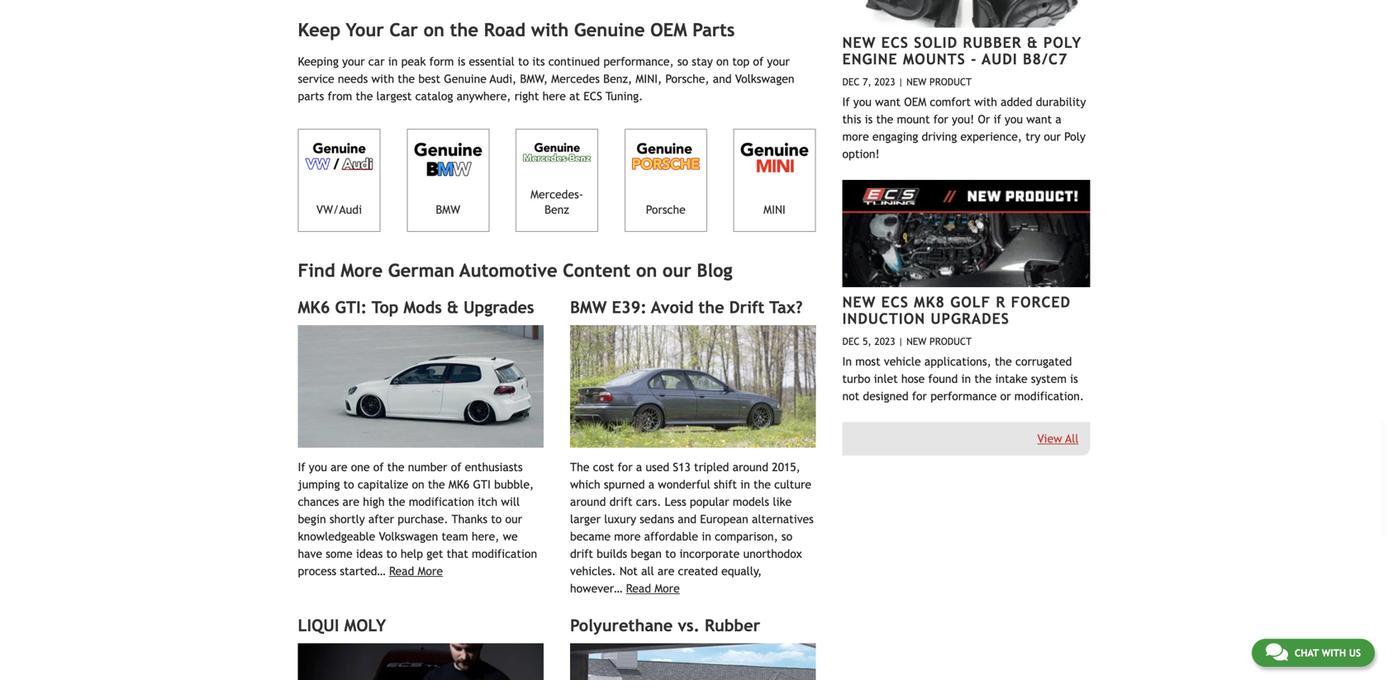Task type: describe. For each thing, give the bounding box(es) containing it.
like
[[773, 496, 792, 509]]

are inside the cost for a used s13 tripled around 2015, which spurned a wonderful shift in the culture around drift cars. less popular models like larger luxury sedans and european alternatives became more affordable in comparison, so drift builds began to incorporate unorthodox vehicles. not all are created equally, however…
[[658, 565, 675, 578]]

forced
[[1011, 294, 1071, 311]]

keep
[[298, 19, 341, 40]]

induction
[[842, 310, 925, 328]]

0 horizontal spatial rubber
[[705, 616, 760, 636]]

the down capitalize
[[388, 496, 405, 509]]

more for mk6
[[418, 565, 443, 578]]

to left help
[[386, 548, 397, 561]]

bmw e39: avoid the drift tax? link
[[570, 298, 803, 317]]

tax?
[[769, 298, 803, 317]]

largest
[[376, 90, 412, 103]]

new inside the dec 7, 2023 | new product if you want oem comfort with added durability this is the mount for you! or if you want a more engaging driving experience, try our poly option!
[[906, 76, 927, 87]]

keeping your car in peak form is essential to its continued performance, so stay on top of your service needs with the best genuine audi, bmw, mercedes benz, mini, porsche, and volkswagen parts from the largest catalog anywhere, right here at ecs tuning.
[[298, 55, 794, 103]]

continued
[[548, 55, 600, 68]]

affordable
[[644, 530, 698, 544]]

started…
[[340, 565, 386, 578]]

2 your from the left
[[767, 55, 790, 68]]

is inside dec 5, 2023 | new product in most vehicle applications, the corrugated turbo inlet hose found in the intake system is not designed for performance or modification.
[[1070, 372, 1078, 386]]

for inside the cost for a used s13 tripled around 2015, which spurned a wonderful shift in the culture around drift cars. less popular models like larger luxury sedans and european alternatives became more affordable in comparison, so drift builds began to incorporate unorthodox vehicles. not all are created equally, however…
[[618, 461, 633, 474]]

a inside the dec 7, 2023 | new product if you want oem comfort with added durability this is the mount for you! or if you want a more engaging driving experience, try our poly option!
[[1055, 113, 1062, 126]]

2 vertical spatial a
[[648, 478, 654, 492]]

genuine inside keeping your car in peak form is essential to its continued performance, so stay on top of your service needs with the best genuine audi, bmw, mercedes benz, mini, porsche, and volkswagen parts from the largest catalog anywhere, right here at ecs tuning.
[[444, 72, 487, 86]]

car
[[368, 55, 385, 68]]

1 your from the left
[[342, 55, 365, 68]]

1 horizontal spatial genuine
[[574, 19, 645, 40]]

upgrades inside new ecs mk8 golf r forced induction upgrades
[[931, 310, 1010, 328]]

began
[[631, 548, 662, 561]]

parts
[[692, 19, 735, 40]]

durability
[[1036, 95, 1086, 108]]

corrugated
[[1015, 355, 1072, 368]]

rubber inside the 'new ecs solid rubber & poly engine mounts - audi b8/c7'
[[963, 34, 1022, 51]]

which
[[570, 478, 600, 492]]

not
[[842, 390, 859, 403]]

car
[[389, 19, 418, 40]]

ecs inside keeping your car in peak form is essential to its continued performance, so stay on top of your service needs with the best genuine audi, bmw, mercedes benz, mini, porsche, and volkswagen parts from the largest catalog anywhere, right here at ecs tuning.
[[584, 90, 602, 103]]

view all
[[1037, 433, 1079, 446]]

form
[[429, 55, 454, 68]]

product for mounts
[[930, 76, 972, 87]]

solid
[[914, 34, 958, 51]]

bmw e39: avoid the drift tax?
[[570, 298, 803, 317]]

with up its
[[531, 19, 569, 40]]

created
[[678, 565, 718, 578]]

golf
[[950, 294, 991, 311]]

new ecs solid rubber & poly engine mounts - audi b8/c7 link
[[842, 34, 1082, 68]]

moly
[[344, 616, 386, 636]]

liqui
[[298, 616, 339, 636]]

mods
[[404, 298, 442, 317]]

read for avoid
[[626, 583, 651, 596]]

or
[[1000, 390, 1011, 403]]

the up intake
[[995, 355, 1012, 368]]

1 horizontal spatial of
[[451, 461, 461, 474]]

anywhere,
[[457, 90, 511, 103]]

read more for top
[[389, 565, 443, 578]]

1 vertical spatial you
[[1005, 113, 1023, 126]]

7,
[[863, 76, 872, 87]]

essential
[[469, 55, 515, 68]]

poly inside the 'new ecs solid rubber & poly engine mounts - audi b8/c7'
[[1043, 34, 1082, 51]]

0 horizontal spatial a
[[636, 461, 642, 474]]

begin
[[298, 513, 326, 526]]

read for top
[[389, 565, 414, 578]]

this
[[842, 113, 861, 126]]

mercedes- benz
[[531, 188, 583, 217]]

if inside the dec 7, 2023 | new product if you want oem comfort with added durability this is the mount for you! or if you want a more engaging driving experience, try our poly option!
[[842, 95, 850, 108]]

new ecs mk8 golf r forced induction upgrades link
[[842, 294, 1071, 328]]

builds
[[597, 548, 627, 561]]

0 horizontal spatial upgrades
[[464, 298, 534, 317]]

b8/c7
[[1023, 50, 1068, 68]]

5,
[[863, 336, 872, 347]]

performance,
[[603, 55, 674, 68]]

polyurethane vs. rubber
[[570, 616, 760, 636]]

new inside the 'new ecs solid rubber & poly engine mounts - audi b8/c7'
[[842, 34, 876, 51]]

used
[[646, 461, 669, 474]]

some
[[326, 548, 353, 561]]

or
[[978, 113, 990, 126]]

service
[[298, 72, 334, 86]]

the down the needs
[[356, 90, 373, 103]]

new inside dec 5, 2023 | new product in most vehicle applications, the corrugated turbo inlet hose found in the intake system is not designed for performance or modification.
[[906, 336, 927, 347]]

mercedes
[[551, 72, 600, 86]]

team
[[442, 530, 468, 544]]

1 vertical spatial drift
[[570, 548, 593, 561]]

best
[[418, 72, 440, 86]]

2015,
[[772, 461, 800, 474]]

bmw link
[[407, 129, 489, 232]]

help
[[401, 548, 423, 561]]

german
[[388, 260, 455, 281]]

2023 for engine
[[875, 76, 895, 87]]

new ecs solid rubber & poly engine mounts - audi b8/c7 image
[[842, 0, 1090, 27]]

all
[[1065, 433, 1079, 446]]

sedans
[[640, 513, 674, 526]]

on up e39:
[[636, 260, 657, 281]]

the up performance
[[974, 372, 992, 386]]

porsche,
[[665, 72, 709, 86]]

spurned
[[604, 478, 645, 492]]

blog
[[697, 260, 732, 281]]

the up form
[[450, 19, 478, 40]]

0 vertical spatial drift
[[609, 496, 633, 509]]

its
[[532, 55, 545, 68]]

to inside keeping your car in peak form is essential to its continued performance, so stay on top of your service needs with the best genuine audi, bmw, mercedes benz, mini, porsche, and volkswagen parts from the largest catalog anywhere, right here at ecs tuning.
[[518, 55, 529, 68]]

view
[[1037, 433, 1062, 446]]

on inside if you are one of the number of enthusiasts jumping to capitalize on the mk6 gti bubble, chances are high the modification itch will begin shortly after purchase. thanks to our knowledgeable volkswagen team here, we have some ideas to help get that modification process started…
[[412, 478, 424, 492]]

you!
[[952, 113, 974, 126]]

comfort
[[930, 95, 971, 108]]

mini,
[[636, 72, 662, 86]]

more for bmw
[[655, 583, 680, 596]]

not
[[620, 565, 638, 578]]

for inside dec 5, 2023 | new product in most vehicle applications, the corrugated turbo inlet hose found in the intake system is not designed for performance or modification.
[[912, 390, 927, 403]]

bubble,
[[494, 478, 534, 492]]

most
[[855, 355, 880, 368]]

with left us
[[1322, 648, 1346, 659]]

liqui moly
[[298, 616, 386, 636]]

itch
[[478, 496, 498, 509]]

the
[[570, 461, 589, 474]]

view all link
[[1037, 433, 1079, 446]]

1 vertical spatial our
[[663, 260, 691, 281]]

comments image
[[1266, 643, 1288, 663]]

2023 for induction
[[875, 336, 895, 347]]

however…
[[570, 583, 623, 596]]

mercedes-
[[531, 188, 583, 201]]

gti:
[[335, 298, 367, 317]]

1 vertical spatial want
[[1026, 113, 1052, 126]]

is inside keeping your car in peak form is essential to its continued performance, so stay on top of your service needs with the best genuine audi, bmw, mercedes benz, mini, porsche, and volkswagen parts from the largest catalog anywhere, right here at ecs tuning.
[[457, 55, 465, 68]]

mini
[[764, 203, 786, 217]]

& for poly
[[1027, 34, 1038, 51]]

vehicles.
[[570, 565, 616, 578]]

to down itch
[[491, 513, 502, 526]]

mk6 gti: top mods & upgrades link
[[298, 298, 534, 317]]

became
[[570, 530, 611, 544]]

0 vertical spatial modification
[[409, 496, 474, 509]]

product for upgrades
[[930, 336, 972, 347]]

with inside the dec 7, 2023 | new product if you want oem comfort with added durability this is the mount for you! or if you want a more engaging driving experience, try our poly option!
[[974, 95, 997, 108]]

r
[[996, 294, 1006, 311]]

dec 5, 2023 | new product in most vehicle applications, the corrugated turbo inlet hose found in the intake system is not designed for performance or modification.
[[842, 336, 1084, 403]]

so inside keeping your car in peak form is essential to its continued performance, so stay on top of your service needs with the best genuine audi, bmw, mercedes benz, mini, porsche, and volkswagen parts from the largest catalog anywhere, right here at ecs tuning.
[[677, 55, 688, 68]]

driving
[[922, 130, 957, 143]]

here,
[[472, 530, 499, 544]]



Task type: vqa. For each thing, say whether or not it's contained in the screenshot.
left Upgrades
yes



Task type: locate. For each thing, give the bounding box(es) containing it.
0 vertical spatial for
[[933, 113, 948, 126]]

0 vertical spatial a
[[1055, 113, 1062, 126]]

you up jumping
[[309, 461, 327, 474]]

more down luxury
[[614, 530, 641, 544]]

2 horizontal spatial you
[[1005, 113, 1023, 126]]

incorporate
[[680, 548, 740, 561]]

0 vertical spatial is
[[457, 55, 465, 68]]

0 horizontal spatial and
[[678, 513, 697, 526]]

your right 'top'
[[767, 55, 790, 68]]

your up the needs
[[342, 55, 365, 68]]

2 vertical spatial ecs
[[881, 294, 909, 311]]

ecs for new ecs solid rubber & poly engine mounts - audi b8/c7
[[881, 34, 909, 51]]

& for upgrades
[[447, 298, 459, 317]]

| inside dec 5, 2023 | new product in most vehicle applications, the corrugated turbo inlet hose found in the intake system is not designed for performance or modification.
[[898, 336, 903, 347]]

in inside dec 5, 2023 | new product in most vehicle applications, the corrugated turbo inlet hose found in the intake system is not designed for performance or modification.
[[961, 372, 971, 386]]

0 vertical spatial more
[[842, 130, 869, 143]]

liqui moly products image
[[298, 644, 544, 681]]

benz,
[[603, 72, 632, 86]]

wonderful
[[658, 478, 710, 492]]

have
[[298, 548, 322, 561]]

genuine
[[574, 19, 645, 40], [444, 72, 487, 86]]

rubber right vs.
[[705, 616, 760, 636]]

2 product from the top
[[930, 336, 972, 347]]

0 vertical spatial mk6
[[298, 298, 330, 317]]

our for dec 7, 2023 | new product if you want oem comfort with added durability this is the mount for you! or if you want a more engaging driving experience, try our poly option!
[[1044, 130, 1061, 143]]

audi,
[[490, 72, 517, 86]]

the down 'number'
[[428, 478, 445, 492]]

0 horizontal spatial so
[[677, 55, 688, 68]]

1 horizontal spatial want
[[1026, 113, 1052, 126]]

will
[[501, 496, 520, 509]]

in inside keeping your car in peak form is essential to its continued performance, so stay on top of your service needs with the best genuine audi, bmw, mercedes benz, mini, porsche, and volkswagen parts from the largest catalog anywhere, right here at ecs tuning.
[[388, 55, 398, 68]]

1 horizontal spatial drift
[[609, 496, 633, 509]]

on left 'top'
[[716, 55, 729, 68]]

1 horizontal spatial for
[[912, 390, 927, 403]]

2023
[[875, 76, 895, 87], [875, 336, 895, 347]]

1 vertical spatial more
[[614, 530, 641, 544]]

1 vertical spatial ecs
[[584, 90, 602, 103]]

1 vertical spatial bmw
[[570, 298, 607, 317]]

1 vertical spatial more
[[418, 565, 443, 578]]

2023 inside the dec 7, 2023 | new product if you want oem comfort with added durability this is the mount for you! or if you want a more engaging driving experience, try our poly option!
[[875, 76, 895, 87]]

porsche link
[[624, 129, 707, 232]]

1 horizontal spatial volkswagen
[[735, 72, 794, 86]]

2 vertical spatial our
[[505, 513, 522, 526]]

1 vertical spatial mk6
[[449, 478, 470, 492]]

| for engine
[[898, 76, 903, 87]]

1 horizontal spatial read
[[626, 583, 651, 596]]

bmw up german
[[436, 203, 460, 217]]

1 horizontal spatial if
[[842, 95, 850, 108]]

1 horizontal spatial upgrades
[[931, 310, 1010, 328]]

rubber down "new ecs solid rubber & poly engine mounts - audi b8/c7" image
[[963, 34, 1022, 51]]

is right system
[[1070, 372, 1078, 386]]

1 vertical spatial are
[[343, 496, 359, 509]]

2 horizontal spatial a
[[1055, 113, 1062, 126]]

the up capitalize
[[387, 461, 404, 474]]

you
[[853, 95, 872, 108], [1005, 113, 1023, 126], [309, 461, 327, 474]]

for down hose on the right of page
[[912, 390, 927, 403]]

the inside the dec 7, 2023 | new product if you want oem comfort with added durability this is the mount for you! or if you want a more engaging driving experience, try our poly option!
[[876, 113, 893, 126]]

polyurethane
[[570, 616, 673, 636]]

for up spurned
[[618, 461, 633, 474]]

modification.
[[1014, 390, 1084, 403]]

benz
[[545, 203, 569, 217]]

1 horizontal spatial mk6
[[449, 478, 470, 492]]

0 vertical spatial want
[[875, 95, 901, 108]]

poly inside the dec 7, 2023 | new product if you want oem comfort with added durability this is the mount for you! or if you want a more engaging driving experience, try our poly option!
[[1064, 130, 1086, 143]]

our inside the dec 7, 2023 | new product if you want oem comfort with added durability this is the mount for you! or if you want a more engaging driving experience, try our poly option!
[[1044, 130, 1061, 143]]

1 vertical spatial read more link
[[626, 583, 680, 596]]

1 vertical spatial genuine
[[444, 72, 487, 86]]

chances
[[298, 496, 339, 509]]

dec inside dec 5, 2023 | new product in most vehicle applications, the corrugated turbo inlet hose found in the intake system is not designed for performance or modification.
[[842, 336, 860, 347]]

you up the this
[[853, 95, 872, 108]]

luxury
[[604, 513, 636, 526]]

2 | from the top
[[898, 336, 903, 347]]

drift up luxury
[[609, 496, 633, 509]]

| inside the dec 7, 2023 | new product if you want oem comfort with added durability this is the mount for you! or if you want a more engaging driving experience, try our poly option!
[[898, 76, 903, 87]]

0 horizontal spatial if
[[298, 461, 305, 474]]

more inside the cost for a used s13 tripled around 2015, which spurned a wonderful shift in the culture around drift cars. less popular models like larger luxury sedans and european alternatives became more affordable in comparison, so drift builds began to incorporate unorthodox vehicles. not all are created equally, however…
[[614, 530, 641, 544]]

ecs
[[881, 34, 909, 51], [584, 90, 602, 103], [881, 294, 909, 311]]

ecs inside the 'new ecs solid rubber & poly engine mounts - audi b8/c7'
[[881, 34, 909, 51]]

bmw e39 image
[[570, 325, 816, 448]]

1 vertical spatial and
[[678, 513, 697, 526]]

1 vertical spatial modification
[[472, 548, 537, 561]]

1 horizontal spatial read more
[[626, 583, 680, 596]]

the left "drift"
[[698, 298, 724, 317]]

poly down 'durability'
[[1064, 130, 1086, 143]]

volkswagen up help
[[379, 530, 438, 544]]

more
[[842, 130, 869, 143], [614, 530, 641, 544]]

alternatives
[[752, 513, 814, 526]]

a up the cars.
[[648, 478, 654, 492]]

mk8
[[914, 294, 945, 311]]

found
[[928, 372, 958, 386]]

dec for new ecs solid rubber & poly engine mounts - audi b8/c7
[[842, 76, 860, 87]]

dec inside the dec 7, 2023 | new product if you want oem comfort with added durability this is the mount for you! or if you want a more engaging driving experience, try our poly option!
[[842, 76, 860, 87]]

system
[[1031, 372, 1067, 386]]

read more down all
[[626, 583, 680, 596]]

drift down became on the left bottom of the page
[[570, 548, 593, 561]]

with up or
[[974, 95, 997, 108]]

0 horizontal spatial volkswagen
[[379, 530, 438, 544]]

0 vertical spatial 2023
[[875, 76, 895, 87]]

0 horizontal spatial more
[[341, 260, 383, 281]]

so down the alternatives
[[782, 530, 792, 544]]

bmw for bmw
[[436, 203, 460, 217]]

2 vertical spatial you
[[309, 461, 327, 474]]

is right form
[[457, 55, 465, 68]]

and inside the cost for a used s13 tripled around 2015, which spurned a wonderful shift in the culture around drift cars. less popular models like larger luxury sedans and european alternatives became more affordable in comparison, so drift builds began to incorporate unorthodox vehicles. not all are created equally, however…
[[678, 513, 697, 526]]

new inside new ecs mk8 golf r forced induction upgrades
[[842, 294, 876, 311]]

performance
[[931, 390, 997, 403]]

modification up purchase.
[[409, 496, 474, 509]]

0 horizontal spatial your
[[342, 55, 365, 68]]

mercedes- benz link
[[516, 129, 598, 232]]

2 horizontal spatial our
[[1044, 130, 1061, 143]]

1 vertical spatial rubber
[[705, 616, 760, 636]]

read more for avoid
[[626, 583, 680, 596]]

road
[[484, 19, 526, 40]]

the down peak
[[398, 72, 415, 86]]

a left used
[[636, 461, 642, 474]]

the
[[450, 19, 478, 40], [398, 72, 415, 86], [356, 90, 373, 103], [876, 113, 893, 126], [698, 298, 724, 317], [995, 355, 1012, 368], [974, 372, 992, 386], [387, 461, 404, 474], [428, 478, 445, 492], [754, 478, 771, 492], [388, 496, 405, 509]]

and inside keeping your car in peak form is essential to its continued performance, so stay on top of your service needs with the best genuine audi, bmw, mercedes benz, mini, porsche, and volkswagen parts from the largest catalog anywhere, right here at ecs tuning.
[[713, 72, 732, 86]]

more down get
[[418, 565, 443, 578]]

1 horizontal spatial around
[[733, 461, 768, 474]]

0 vertical spatial and
[[713, 72, 732, 86]]

capitalize
[[358, 478, 408, 492]]

ecs left solid at top
[[881, 34, 909, 51]]

of inside keeping your car in peak form is essential to its continued performance, so stay on top of your service needs with the best genuine audi, bmw, mercedes benz, mini, porsche, and volkswagen parts from the largest catalog anywhere, right here at ecs tuning.
[[753, 55, 764, 68]]

1 vertical spatial product
[[930, 336, 972, 347]]

mini link
[[733, 129, 816, 232]]

for up driving
[[933, 113, 948, 126]]

on down 'number'
[[412, 478, 424, 492]]

2 2023 from the top
[[875, 336, 895, 347]]

our inside if you are one of the number of enthusiasts jumping to capitalize on the mk6 gti bubble, chances are high the modification itch will begin shortly after purchase. thanks to our knowledgeable volkswagen team here, we have some ideas to help get that modification process started…
[[505, 513, 522, 526]]

a down 'durability'
[[1055, 113, 1062, 126]]

are up the shortly
[[343, 496, 359, 509]]

2 horizontal spatial for
[[933, 113, 948, 126]]

dec for new ecs mk8 golf r forced induction upgrades
[[842, 336, 860, 347]]

avoid
[[651, 298, 694, 317]]

1 horizontal spatial oem
[[904, 95, 926, 108]]

audi
[[982, 50, 1018, 68]]

more down created
[[655, 583, 680, 596]]

2023 right 7,
[[875, 76, 895, 87]]

0 horizontal spatial our
[[505, 513, 522, 526]]

ideas
[[356, 548, 383, 561]]

here
[[543, 90, 566, 103]]

1 vertical spatial oem
[[904, 95, 926, 108]]

to inside the cost for a used s13 tripled around 2015, which spurned a wonderful shift in the culture around drift cars. less popular models like larger luxury sedans and european alternatives became more affordable in comparison, so drift builds began to incorporate unorthodox vehicles. not all are created equally, however…
[[665, 548, 676, 561]]

in
[[842, 355, 852, 368]]

2 vertical spatial more
[[655, 583, 680, 596]]

read more link
[[389, 565, 443, 578], [626, 583, 680, 596]]

0 horizontal spatial &
[[447, 298, 459, 317]]

modification down the we
[[472, 548, 537, 561]]

want up mount
[[875, 95, 901, 108]]

2 horizontal spatial more
[[655, 583, 680, 596]]

| for induction
[[898, 336, 903, 347]]

poly up 'durability'
[[1043, 34, 1082, 51]]

2 vertical spatial are
[[658, 565, 675, 578]]

intake
[[995, 372, 1028, 386]]

oem inside the dec 7, 2023 | new product if you want oem comfort with added durability this is the mount for you! or if you want a more engaging driving experience, try our poly option!
[[904, 95, 926, 108]]

experience,
[[961, 130, 1022, 143]]

new up 7,
[[842, 34, 876, 51]]

if up jumping
[[298, 461, 305, 474]]

0 horizontal spatial of
[[373, 461, 384, 474]]

dec left '5,'
[[842, 336, 860, 347]]

on right car in the top left of the page
[[424, 19, 445, 40]]

for inside the dec 7, 2023 | new product if you want oem comfort with added durability this is the mount for you! or if you want a more engaging driving experience, try our poly option!
[[933, 113, 948, 126]]

purchase.
[[398, 513, 448, 526]]

want up try
[[1026, 113, 1052, 126]]

read more link for top
[[389, 565, 443, 578]]

our for if you are one of the number of enthusiasts jumping to capitalize on the mk6 gti bubble, chances are high the modification itch will begin shortly after purchase. thanks to our knowledgeable volkswagen team here, we have some ideas to help get that modification process started…
[[505, 513, 522, 526]]

modification
[[409, 496, 474, 509], [472, 548, 537, 561]]

new ecs mk8 golf r forced induction upgrades
[[842, 294, 1071, 328]]

engine
[[842, 50, 898, 68]]

so inside the cost for a used s13 tripled around 2015, which spurned a wonderful shift in the culture around drift cars. less popular models like larger luxury sedans and european alternatives became more affordable in comparison, so drift builds began to incorporate unorthodox vehicles. not all are created equally, however…
[[782, 530, 792, 544]]

& right audi
[[1027, 34, 1038, 51]]

around up larger
[[570, 496, 606, 509]]

1 horizontal spatial our
[[663, 260, 691, 281]]

volkswagen down 'top'
[[735, 72, 794, 86]]

if up the this
[[842, 95, 850, 108]]

0 vertical spatial ecs
[[881, 34, 909, 51]]

vw/audi link
[[298, 129, 380, 232]]

knowledgeable
[[298, 530, 375, 544]]

0 vertical spatial if
[[842, 95, 850, 108]]

0 horizontal spatial bmw
[[436, 203, 460, 217]]

get
[[427, 548, 443, 561]]

a lowered and tuned vw jetta image
[[570, 644, 816, 681]]

0 horizontal spatial read
[[389, 565, 414, 578]]

product up applications, on the right bottom
[[930, 336, 972, 347]]

1 vertical spatial |
[[898, 336, 903, 347]]

vw/audi
[[316, 203, 362, 217]]

to down the affordable on the bottom
[[665, 548, 676, 561]]

is
[[457, 55, 465, 68], [865, 113, 873, 126], [1070, 372, 1078, 386]]

new ecs mk8 golf r forced induction upgrades image
[[842, 180, 1090, 287]]

0 vertical spatial oem
[[650, 19, 687, 40]]

read more link down all
[[626, 583, 680, 596]]

bmw
[[436, 203, 460, 217], [570, 298, 607, 317]]

you right if
[[1005, 113, 1023, 126]]

0 vertical spatial our
[[1044, 130, 1061, 143]]

0 horizontal spatial for
[[618, 461, 633, 474]]

if inside if you are one of the number of enthusiasts jumping to capitalize on the mk6 gti bubble, chances are high the modification itch will begin shortly after purchase. thanks to our knowledgeable volkswagen team here, we have some ideas to help get that modification process started…
[[298, 461, 305, 474]]

1 horizontal spatial bmw
[[570, 298, 607, 317]]

porsche
[[646, 203, 686, 217]]

to
[[518, 55, 529, 68], [343, 478, 354, 492], [491, 513, 502, 526], [386, 548, 397, 561], [665, 548, 676, 561]]

our right try
[[1044, 130, 1061, 143]]

1 vertical spatial read
[[626, 583, 651, 596]]

mk6 gti: top mods & upgrades
[[298, 298, 534, 317]]

liqui moly link
[[298, 616, 386, 636]]

if you are one of the number of enthusiasts jumping to capitalize on the mk6 gti bubble, chances are high the modification itch will begin shortly after purchase. thanks to our knowledgeable volkswagen team here, we have some ideas to help get that modification process started…
[[298, 461, 537, 578]]

genuine up the anywhere,
[[444, 72, 487, 86]]

product inside dec 5, 2023 | new product in most vehicle applications, the corrugated turbo inlet hose found in the intake system is not designed for performance or modification.
[[930, 336, 972, 347]]

2023 right '5,'
[[875, 336, 895, 347]]

european
[[700, 513, 748, 526]]

on inside keeping your car in peak form is essential to its continued performance, so stay on top of your service needs with the best genuine audi, bmw, mercedes benz, mini, porsche, and volkswagen parts from the largest catalog anywhere, right here at ecs tuning.
[[716, 55, 729, 68]]

product inside the dec 7, 2023 | new product if you want oem comfort with added durability this is the mount for you! or if you want a more engaging driving experience, try our poly option!
[[930, 76, 972, 87]]

catalog
[[415, 90, 453, 103]]

and down stay
[[713, 72, 732, 86]]

| up vehicle
[[898, 336, 903, 347]]

2 horizontal spatial of
[[753, 55, 764, 68]]

ecs right at
[[584, 90, 602, 103]]

&
[[1027, 34, 1038, 51], [447, 298, 459, 317]]

oem up mount
[[904, 95, 926, 108]]

2 vertical spatial for
[[618, 461, 633, 474]]

1 horizontal spatial is
[[865, 113, 873, 126]]

right
[[515, 90, 539, 103]]

ecs left mk8
[[881, 294, 909, 311]]

chat
[[1295, 648, 1319, 659]]

new up '5,'
[[842, 294, 876, 311]]

equally,
[[721, 565, 762, 578]]

cost
[[593, 461, 614, 474]]

0 horizontal spatial read more
[[389, 565, 443, 578]]

is right the this
[[865, 113, 873, 126]]

1 vertical spatial a
[[636, 461, 642, 474]]

1 vertical spatial if
[[298, 461, 305, 474]]

0 horizontal spatial oem
[[650, 19, 687, 40]]

are left "one"
[[331, 461, 347, 474]]

1 dec from the top
[[842, 76, 860, 87]]

the cost for a used s13 tripled around 2015, which spurned a wonderful shift in the culture around drift cars. less popular models like larger luxury sedans and european alternatives became more affordable in comparison, so drift builds began to incorporate unorthodox vehicles. not all are created equally, however…
[[570, 461, 814, 596]]

read down help
[[389, 565, 414, 578]]

read more
[[389, 565, 443, 578], [626, 583, 680, 596]]

genuine up performance,
[[574, 19, 645, 40]]

around up the shift
[[733, 461, 768, 474]]

0 horizontal spatial drift
[[570, 548, 593, 561]]

is inside the dec 7, 2023 | new product if you want oem comfort with added durability this is the mount for you! or if you want a more engaging driving experience, try our poly option!
[[865, 113, 873, 126]]

volkswagen gti mk6 image
[[298, 325, 544, 448]]

0 horizontal spatial want
[[875, 95, 901, 108]]

of right 'number'
[[451, 461, 461, 474]]

peak
[[401, 55, 426, 68]]

the inside the cost for a used s13 tripled around 2015, which spurned a wonderful shift in the culture around drift cars. less popular models like larger luxury sedans and european alternatives became more affordable in comparison, so drift builds began to incorporate unorthodox vehicles. not all are created equally, however…
[[754, 478, 771, 492]]

models
[[733, 496, 769, 509]]

with down "car"
[[371, 72, 394, 86]]

0 horizontal spatial you
[[309, 461, 327, 474]]

larger
[[570, 513, 601, 526]]

0 horizontal spatial is
[[457, 55, 465, 68]]

more up gti:
[[341, 260, 383, 281]]

in right "car"
[[388, 55, 398, 68]]

0 vertical spatial more
[[341, 260, 383, 281]]

2 dec from the top
[[842, 336, 860, 347]]

0 vertical spatial so
[[677, 55, 688, 68]]

mk6 inside if you are one of the number of enthusiasts jumping to capitalize on the mk6 gti bubble, chances are high the modification itch will begin shortly after purchase. thanks to our knowledgeable volkswagen team here, we have some ideas to help get that modification process started…
[[449, 478, 470, 492]]

ecs inside new ecs mk8 golf r forced induction upgrades
[[881, 294, 909, 311]]

0 vertical spatial volkswagen
[[735, 72, 794, 86]]

1 2023 from the top
[[875, 76, 895, 87]]

the up engaging
[[876, 113, 893, 126]]

mk6
[[298, 298, 330, 317], [449, 478, 470, 492]]

read more link down help
[[389, 565, 443, 578]]

turbo
[[842, 372, 870, 386]]

new down mounts
[[906, 76, 927, 87]]

you inside if you are one of the number of enthusiasts jumping to capitalize on the mk6 gti bubble, chances are high the modification itch will begin shortly after purchase. thanks to our knowledgeable volkswagen team here, we have some ideas to help get that modification process started…
[[309, 461, 327, 474]]

more inside the dec 7, 2023 | new product if you want oem comfort with added durability this is the mount for you! or if you want a more engaging driving experience, try our poly option!
[[842, 130, 869, 143]]

1 vertical spatial around
[[570, 496, 606, 509]]

and down less
[[678, 513, 697, 526]]

volkswagen inside if you are one of the number of enthusiasts jumping to capitalize on the mk6 gti bubble, chances are high the modification itch will begin shortly after purchase. thanks to our knowledgeable volkswagen team here, we have some ideas to help get that modification process started…
[[379, 530, 438, 544]]

bmw for bmw e39: avoid the drift tax?
[[570, 298, 607, 317]]

mk6 left the gti
[[449, 478, 470, 492]]

keep your car on the road with genuine oem parts
[[298, 19, 735, 40]]

new up vehicle
[[906, 336, 927, 347]]

to left its
[[518, 55, 529, 68]]

dec left 7,
[[842, 76, 860, 87]]

our down will
[[505, 513, 522, 526]]

read down all
[[626, 583, 651, 596]]

& inside the 'new ecs solid rubber & poly engine mounts - audi b8/c7'
[[1027, 34, 1038, 51]]

0 vertical spatial are
[[331, 461, 347, 474]]

in
[[388, 55, 398, 68], [961, 372, 971, 386], [740, 478, 750, 492], [702, 530, 711, 544]]

1 horizontal spatial so
[[782, 530, 792, 544]]

1 vertical spatial &
[[447, 298, 459, 317]]

to down "one"
[[343, 478, 354, 492]]

0 vertical spatial around
[[733, 461, 768, 474]]

mounts
[[903, 50, 966, 68]]

process
[[298, 565, 336, 578]]

0 vertical spatial genuine
[[574, 19, 645, 40]]

upgrades
[[464, 298, 534, 317], [931, 310, 1010, 328]]

0 horizontal spatial genuine
[[444, 72, 487, 86]]

in up incorporate
[[702, 530, 711, 544]]

all
[[641, 565, 654, 578]]

at
[[569, 90, 580, 103]]

1 product from the top
[[930, 76, 972, 87]]

top
[[732, 55, 750, 68]]

1 horizontal spatial you
[[853, 95, 872, 108]]

& right mods
[[447, 298, 459, 317]]

jumping
[[298, 478, 340, 492]]

in up models
[[740, 478, 750, 492]]

tuning.
[[606, 90, 643, 103]]

read more down help
[[389, 565, 443, 578]]

poly
[[1043, 34, 1082, 51], [1064, 130, 1086, 143]]

0 vertical spatial you
[[853, 95, 872, 108]]

with inside keeping your car in peak form is essential to its continued performance, so stay on top of your service needs with the best genuine audi, bmw, mercedes benz, mini, porsche, and volkswagen parts from the largest catalog anywhere, right here at ecs tuning.
[[371, 72, 394, 86]]

volkswagen inside keeping your car in peak form is essential to its continued performance, so stay on top of your service needs with the best genuine audi, bmw, mercedes benz, mini, porsche, and volkswagen parts from the largest catalog anywhere, right here at ecs tuning.
[[735, 72, 794, 86]]

2 vertical spatial is
[[1070, 372, 1078, 386]]

with
[[531, 19, 569, 40], [371, 72, 394, 86], [974, 95, 997, 108], [1322, 648, 1346, 659]]

your
[[342, 55, 365, 68], [767, 55, 790, 68]]

2023 inside dec 5, 2023 | new product in most vehicle applications, the corrugated turbo inlet hose found in the intake system is not designed for performance or modification.
[[875, 336, 895, 347]]

1 horizontal spatial your
[[767, 55, 790, 68]]

on
[[424, 19, 445, 40], [716, 55, 729, 68], [636, 260, 657, 281], [412, 478, 424, 492]]

of right 'top'
[[753, 55, 764, 68]]

0 vertical spatial dec
[[842, 76, 860, 87]]

0 vertical spatial &
[[1027, 34, 1038, 51]]

1 horizontal spatial more
[[842, 130, 869, 143]]

more
[[341, 260, 383, 281], [418, 565, 443, 578], [655, 583, 680, 596]]

product up the comfort
[[930, 76, 972, 87]]

| right 7,
[[898, 76, 903, 87]]

oem up performance,
[[650, 19, 687, 40]]

mk6 down 'find'
[[298, 298, 330, 317]]

1 vertical spatial read more
[[626, 583, 680, 596]]

so up porsche,
[[677, 55, 688, 68]]

1 | from the top
[[898, 76, 903, 87]]

are right all
[[658, 565, 675, 578]]

read more link for avoid
[[626, 583, 680, 596]]

number
[[408, 461, 447, 474]]

the up models
[[754, 478, 771, 492]]

1 horizontal spatial read more link
[[626, 583, 680, 596]]

applications,
[[924, 355, 991, 368]]

|
[[898, 76, 903, 87], [898, 336, 903, 347]]

ecs for new ecs mk8 golf r forced induction upgrades
[[881, 294, 909, 311]]

1 vertical spatial poly
[[1064, 130, 1086, 143]]

0 vertical spatial read
[[389, 565, 414, 578]]

0 vertical spatial |
[[898, 76, 903, 87]]



